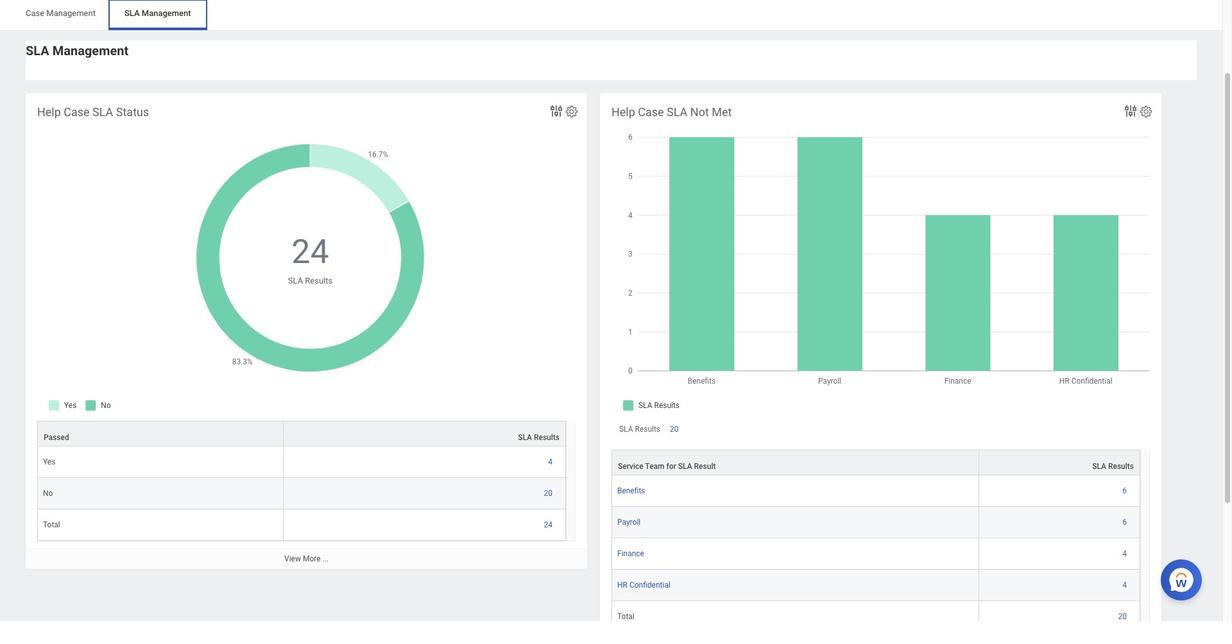 Task type: locate. For each thing, give the bounding box(es) containing it.
4 button
[[548, 457, 555, 467], [1123, 549, 1129, 559], [1123, 580, 1129, 591]]

2 6 from the top
[[1123, 518, 1127, 527]]

row containing service team for sla result
[[612, 450, 1141, 476]]

results
[[305, 276, 333, 286], [635, 425, 661, 434], [534, 433, 560, 442], [1109, 462, 1134, 471]]

sla inside 24 sla results
[[288, 276, 303, 286]]

sla results button for help case sla not met
[[980, 451, 1140, 475]]

sla results button
[[284, 422, 566, 446], [980, 451, 1140, 475]]

0 horizontal spatial sla results button
[[284, 422, 566, 446]]

configure and view chart data image left configure help case sla status image
[[549, 103, 564, 119]]

1 vertical spatial 4 button
[[1123, 549, 1129, 559]]

6 button
[[1123, 486, 1129, 496], [1123, 518, 1129, 528]]

24
[[292, 232, 329, 272], [544, 521, 553, 530]]

benefits link
[[618, 484, 645, 496]]

20 inside help case sla not met 'element'
[[670, 425, 679, 434]]

1 vertical spatial sla management
[[26, 43, 129, 58]]

1 horizontal spatial 24
[[544, 521, 553, 530]]

1 horizontal spatial configure and view chart data image
[[1123, 103, 1139, 119]]

0 horizontal spatial 24 button
[[292, 230, 331, 275]]

for
[[667, 462, 676, 471]]

sla inside popup button
[[678, 462, 692, 471]]

view more ... link
[[26, 548, 587, 569]]

sla inside tab list
[[124, 8, 140, 18]]

1 vertical spatial sla results button
[[980, 451, 1140, 475]]

20
[[670, 425, 679, 434], [544, 489, 553, 498]]

result
[[694, 462, 716, 471]]

1 horizontal spatial sla results button
[[980, 451, 1140, 475]]

0 vertical spatial 20
[[670, 425, 679, 434]]

2 horizontal spatial sla results
[[1093, 462, 1134, 471]]

1 horizontal spatial help
[[612, 105, 635, 119]]

case inside 'element'
[[638, 105, 664, 119]]

management
[[46, 8, 96, 18], [142, 8, 191, 18], [52, 43, 129, 58]]

benefits
[[618, 487, 645, 496]]

sla results button inside help case sla not met 'element'
[[980, 451, 1140, 475]]

1 vertical spatial 24
[[544, 521, 553, 530]]

sla results
[[619, 425, 661, 434], [518, 433, 560, 442], [1093, 462, 1134, 471]]

2 help from the left
[[612, 105, 635, 119]]

tab list
[[13, 0, 1210, 30]]

0 vertical spatial 4
[[548, 458, 553, 467]]

0 vertical spatial 24
[[292, 232, 329, 272]]

0 horizontal spatial 24
[[292, 232, 329, 272]]

4 inside help case sla status element
[[548, 458, 553, 467]]

sla management
[[124, 8, 191, 18], [26, 43, 129, 58]]

20 inside help case sla status element
[[544, 489, 553, 498]]

0 horizontal spatial 20 button
[[544, 489, 555, 499]]

0 vertical spatial 4 button
[[548, 457, 555, 467]]

0 vertical spatial 20 button
[[670, 424, 681, 435]]

help
[[37, 105, 61, 119], [612, 105, 635, 119]]

0 vertical spatial sla results button
[[284, 422, 566, 446]]

24 button
[[292, 230, 331, 275], [544, 520, 555, 530]]

2 horizontal spatial case
[[638, 105, 664, 119]]

case
[[26, 8, 44, 18], [64, 105, 90, 119], [638, 105, 664, 119]]

configure and view chart data image for help case sla status
[[549, 103, 564, 119]]

row containing passed
[[37, 421, 566, 447]]

2 6 button from the top
[[1123, 518, 1129, 528]]

payroll
[[618, 518, 641, 527]]

0 horizontal spatial sla results
[[518, 433, 560, 442]]

6 for payroll
[[1123, 518, 1127, 527]]

1 vertical spatial 4
[[1123, 550, 1127, 559]]

6 button for payroll
[[1123, 518, 1129, 528]]

0 vertical spatial sla management
[[124, 8, 191, 18]]

help inside help case sla not met 'element'
[[612, 105, 635, 119]]

service
[[618, 462, 644, 471]]

sla
[[124, 8, 140, 18], [26, 43, 49, 58], [92, 105, 113, 119], [667, 105, 688, 119], [288, 276, 303, 286], [619, 425, 633, 434], [518, 433, 532, 442], [678, 462, 692, 471], [1093, 462, 1107, 471]]

service team for sla result
[[618, 462, 716, 471]]

configure and view chart data image left configure help case sla not met icon
[[1123, 103, 1139, 119]]

0 horizontal spatial case
[[26, 8, 44, 18]]

4
[[548, 458, 553, 467], [1123, 550, 1127, 559], [1123, 581, 1127, 590]]

status
[[116, 105, 149, 119]]

sla results inside help case sla status element
[[518, 433, 560, 442]]

0 horizontal spatial 20
[[544, 489, 553, 498]]

6
[[1123, 487, 1127, 496], [1123, 518, 1127, 527]]

20 button inside help case sla status element
[[544, 489, 555, 499]]

configure and view chart data image
[[549, 103, 564, 119], [1123, 103, 1139, 119]]

20 button
[[670, 424, 681, 435], [544, 489, 555, 499]]

4 for finance
[[1123, 550, 1127, 559]]

help inside help case sla status element
[[37, 105, 61, 119]]

row containing finance
[[612, 539, 1141, 570]]

0 horizontal spatial help
[[37, 105, 61, 119]]

1 horizontal spatial 20 button
[[670, 424, 681, 435]]

4 for hr confidential
[[1123, 581, 1127, 590]]

case for help case sla not met
[[638, 105, 664, 119]]

help case sla not met
[[612, 105, 732, 119]]

1 help from the left
[[37, 105, 61, 119]]

1 configure and view chart data image from the left
[[549, 103, 564, 119]]

configure help case sla not met image
[[1139, 105, 1154, 119]]

finance
[[618, 550, 644, 559]]

1 vertical spatial 6 button
[[1123, 518, 1129, 528]]

1 horizontal spatial case
[[64, 105, 90, 119]]

yes
[[43, 458, 55, 467]]

1 6 from the top
[[1123, 487, 1127, 496]]

2 vertical spatial 4
[[1123, 581, 1127, 590]]

1 horizontal spatial 20
[[670, 425, 679, 434]]

row containing total
[[37, 510, 566, 541]]

24 inside 24 sla results
[[292, 232, 329, 272]]

case for help case sla status
[[64, 105, 90, 119]]

6 button for benefits
[[1123, 486, 1129, 496]]

confidential
[[630, 581, 671, 590]]

not
[[691, 105, 709, 119]]

1 vertical spatial 24 button
[[544, 520, 555, 530]]

2 vertical spatial 4 button
[[1123, 580, 1129, 591]]

help case sla status element
[[26, 93, 587, 569]]

1 vertical spatial 20
[[544, 489, 553, 498]]

0 vertical spatial 6 button
[[1123, 486, 1129, 496]]

total element
[[618, 610, 635, 621]]

total
[[43, 521, 60, 530]]

no
[[43, 489, 53, 498]]

1 horizontal spatial 24 button
[[544, 520, 555, 530]]

1 vertical spatial 20 button
[[544, 489, 555, 499]]

case inside tab list
[[26, 8, 44, 18]]

2 configure and view chart data image from the left
[[1123, 103, 1139, 119]]

20 button inside help case sla not met 'element'
[[670, 424, 681, 435]]

6 for benefits
[[1123, 487, 1127, 496]]

row containing payroll
[[612, 507, 1141, 539]]

configure and view chart data image inside help case sla not met 'element'
[[1123, 103, 1139, 119]]

view more ...
[[284, 555, 329, 564]]

1 vertical spatial 6
[[1123, 518, 1127, 527]]

service team for sla result button
[[612, 451, 979, 475]]

row
[[37, 421, 566, 447], [37, 447, 566, 478], [612, 450, 1141, 476], [612, 476, 1141, 507], [37, 478, 566, 510], [612, 507, 1141, 539], [37, 510, 566, 541], [612, 539, 1141, 570], [612, 570, 1141, 602], [612, 602, 1141, 621]]

1 6 button from the top
[[1123, 486, 1129, 496]]

0 horizontal spatial configure and view chart data image
[[549, 103, 564, 119]]

0 vertical spatial 6
[[1123, 487, 1127, 496]]



Task type: describe. For each thing, give the bounding box(es) containing it.
20 for sla results
[[670, 425, 679, 434]]

tab list containing case management
[[13, 0, 1210, 30]]

row containing no
[[37, 478, 566, 510]]

4 button for hr confidential
[[1123, 580, 1129, 591]]

hr confidential link
[[618, 579, 671, 590]]

hr confidential
[[618, 581, 671, 590]]

1 horizontal spatial sla results
[[619, 425, 661, 434]]

help case sla not met element
[[600, 93, 1162, 621]]

row containing benefits
[[612, 476, 1141, 507]]

case management
[[26, 8, 96, 18]]

sla results for help case sla status
[[518, 433, 560, 442]]

passed button
[[38, 422, 283, 446]]

results inside 24 sla results
[[305, 276, 333, 286]]

configure and view chart data image for help case sla not met
[[1123, 103, 1139, 119]]

view
[[284, 555, 301, 564]]

team
[[645, 462, 665, 471]]

configure help case sla status image
[[565, 105, 579, 119]]

more
[[303, 555, 321, 564]]

finance link
[[618, 547, 644, 559]]

row containing yes
[[37, 447, 566, 478]]

4 button inside help case sla status element
[[548, 457, 555, 467]]

24 for 24
[[544, 521, 553, 530]]

4 button for finance
[[1123, 549, 1129, 559]]

...
[[323, 555, 329, 564]]

24 sla results
[[288, 232, 333, 286]]

hr
[[618, 581, 628, 590]]

passed
[[44, 433, 69, 442]]

20 for no
[[544, 489, 553, 498]]

20 button for sla results
[[670, 424, 681, 435]]

payroll link
[[618, 516, 641, 527]]

24 for 24 sla results
[[292, 232, 329, 272]]

help for help case sla status
[[37, 105, 61, 119]]

sla management inside tab list
[[124, 8, 191, 18]]

sla results for help case sla not met
[[1093, 462, 1134, 471]]

sla results button for help case sla status
[[284, 422, 566, 446]]

help case sla status
[[37, 105, 149, 119]]

met
[[712, 105, 732, 119]]

0 vertical spatial 24 button
[[292, 230, 331, 275]]

help for help case sla not met
[[612, 105, 635, 119]]

row containing hr confidential
[[612, 570, 1141, 602]]

20 button for no
[[544, 489, 555, 499]]



Task type: vqa. For each thing, say whether or not it's contained in the screenshot.
Payroll link
yes



